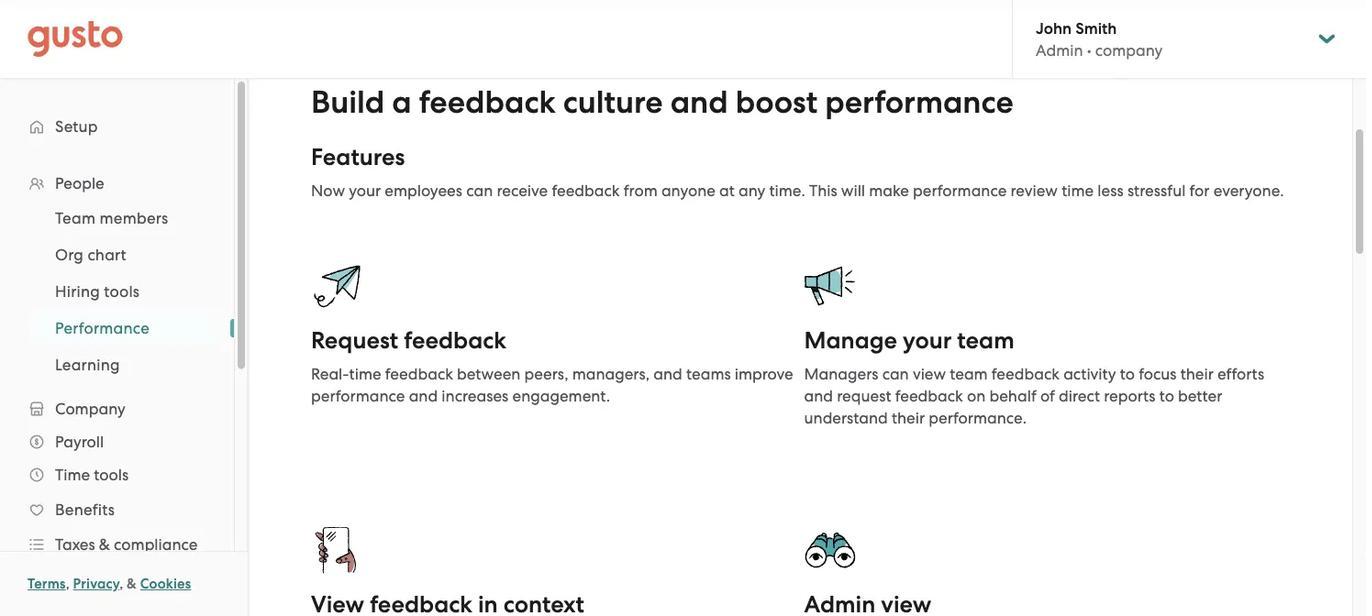 Task type: locate. For each thing, give the bounding box(es) containing it.
& right taxes
[[99, 536, 110, 554]]

make
[[869, 182, 909, 200]]

1 horizontal spatial ,
[[119, 576, 123, 593]]

2 vertical spatial performance
[[311, 387, 405, 406]]

2 list from the top
[[0, 200, 234, 383]]

1 vertical spatial your
[[903, 327, 952, 355]]

cookies button
[[140, 573, 191, 595]]

teams
[[686, 365, 731, 383]]

list
[[0, 167, 234, 617], [0, 200, 234, 383]]

receive
[[497, 182, 548, 200]]

company
[[1095, 41, 1163, 59]]

your
[[349, 182, 381, 200], [903, 327, 952, 355]]

their up better
[[1180, 365, 1214, 383]]

time left the less
[[1062, 182, 1094, 200]]

build
[[311, 84, 385, 121]]

, left privacy link
[[66, 576, 70, 593]]

on
[[967, 387, 986, 406]]

0 vertical spatial can
[[466, 182, 493, 200]]

1 horizontal spatial your
[[903, 327, 952, 355]]

their down view
[[892, 409, 925, 428]]

time
[[1062, 182, 1094, 200], [349, 365, 381, 383]]

can left view
[[882, 365, 909, 383]]

team
[[957, 327, 1014, 355], [950, 365, 988, 383]]

smith
[[1075, 19, 1117, 37]]

and
[[670, 84, 728, 121], [653, 365, 682, 383], [409, 387, 438, 406], [804, 387, 833, 406]]

0 vertical spatial &
[[99, 536, 110, 554]]

, down taxes & compliance 'dropdown button' at bottom
[[119, 576, 123, 593]]

and left increases
[[409, 387, 438, 406]]

people
[[55, 174, 104, 193]]

focus
[[1139, 365, 1177, 383]]

direct
[[1059, 387, 1100, 406]]

feedback left from
[[552, 182, 620, 200]]

&
[[99, 536, 110, 554], [127, 576, 137, 593]]

1 vertical spatial time
[[349, 365, 381, 383]]

your down the features
[[349, 182, 381, 200]]

list containing team members
[[0, 200, 234, 383]]

feedback right a on the top of page
[[419, 84, 556, 121]]

learning link
[[33, 349, 216, 382]]

performance
[[825, 84, 1013, 121], [913, 182, 1007, 200], [311, 387, 405, 406]]

can inside managers can view team feedback activity to focus their efforts and request feedback on behalf of direct reports to better understand their performance.
[[882, 365, 909, 383]]

request
[[837, 387, 891, 406]]

1 horizontal spatial can
[[882, 365, 909, 383]]

feedback inside real-time feedback between peers, managers, and teams improve performance and increases engagement.
[[385, 365, 453, 383]]

time down request
[[349, 365, 381, 383]]

gusto navigation element
[[0, 79, 234, 617]]

& left cookies button
[[127, 576, 137, 593]]

terms
[[28, 576, 66, 593]]

a
[[392, 84, 412, 121]]

company
[[55, 400, 125, 418]]

admin
[[1036, 41, 1083, 59]]

now your employees can receive feedback from anyone at any time. this will make performance review time less stressful for everyone.
[[311, 182, 1284, 200]]

1 vertical spatial to
[[1159, 387, 1174, 406]]

tools down org chart link
[[104, 283, 140, 301]]

to up the reports
[[1120, 365, 1135, 383]]

peers,
[[524, 365, 568, 383]]

performance link
[[33, 312, 216, 345]]

hiring tools
[[55, 283, 140, 301]]

tools for time tools
[[94, 466, 129, 484]]

1 vertical spatial tools
[[94, 466, 129, 484]]

home image
[[28, 21, 123, 57]]

0 horizontal spatial their
[[892, 409, 925, 428]]

•
[[1087, 41, 1091, 59]]

reports
[[1104, 387, 1155, 406]]

privacy link
[[73, 576, 119, 593]]

0 horizontal spatial your
[[349, 182, 381, 200]]

tools inside dropdown button
[[94, 466, 129, 484]]

0 horizontal spatial ,
[[66, 576, 70, 593]]

setup
[[55, 117, 98, 136]]

can left receive
[[466, 182, 493, 200]]

and down managers at the bottom right of page
[[804, 387, 833, 406]]

1 horizontal spatial their
[[1180, 365, 1214, 383]]

1 list from the top
[[0, 167, 234, 617]]

time
[[55, 466, 90, 484]]

1 horizontal spatial to
[[1159, 387, 1174, 406]]

improve
[[735, 365, 793, 383]]

time inside real-time feedback between peers, managers, and teams improve performance and increases engagement.
[[349, 365, 381, 383]]

1 vertical spatial &
[[127, 576, 137, 593]]

john smith admin • company
[[1036, 19, 1163, 59]]

real-
[[311, 365, 349, 383]]

can
[[466, 182, 493, 200], [882, 365, 909, 383]]

understand
[[804, 409, 888, 428]]

tools
[[104, 283, 140, 301], [94, 466, 129, 484]]

to down focus
[[1159, 387, 1174, 406]]

time tools
[[55, 466, 129, 484]]

between
[[457, 365, 521, 383]]

to
[[1120, 365, 1135, 383], [1159, 387, 1174, 406]]

your for manage
[[903, 327, 952, 355]]

0 vertical spatial tools
[[104, 283, 140, 301]]

1 horizontal spatial time
[[1062, 182, 1094, 200]]

your up view
[[903, 327, 952, 355]]

hiring tools link
[[33, 275, 216, 308]]

0 horizontal spatial &
[[99, 536, 110, 554]]

1 vertical spatial can
[[882, 365, 909, 383]]

company button
[[18, 393, 216, 426]]

1 vertical spatial performance
[[913, 182, 1007, 200]]

1 horizontal spatial &
[[127, 576, 137, 593]]

,
[[66, 576, 70, 593], [119, 576, 123, 593]]

everyone.
[[1213, 182, 1284, 200]]

increases
[[442, 387, 509, 406]]

performance.
[[929, 409, 1027, 428]]

feedback
[[419, 84, 556, 121], [552, 182, 620, 200], [404, 327, 506, 355], [385, 365, 453, 383], [992, 365, 1060, 383], [895, 387, 963, 406]]

this
[[809, 182, 837, 200]]

0 vertical spatial your
[[349, 182, 381, 200]]

org
[[55, 246, 84, 264]]

0 horizontal spatial can
[[466, 182, 493, 200]]

0 vertical spatial to
[[1120, 365, 1135, 383]]

list containing people
[[0, 167, 234, 617]]

tools down "payroll" dropdown button
[[94, 466, 129, 484]]

feedback down request feedback
[[385, 365, 453, 383]]

1 vertical spatial team
[[950, 365, 988, 383]]

their
[[1180, 365, 1214, 383], [892, 409, 925, 428]]

activity
[[1063, 365, 1116, 383]]

and inside managers can view team feedback activity to focus their efforts and request feedback on behalf of direct reports to better understand their performance.
[[804, 387, 833, 406]]

at
[[719, 182, 735, 200]]

0 horizontal spatial time
[[349, 365, 381, 383]]

1 vertical spatial their
[[892, 409, 925, 428]]

0 vertical spatial time
[[1062, 182, 1094, 200]]

from
[[624, 182, 658, 200]]



Task type: vqa. For each thing, say whether or not it's contained in the screenshot.
working
no



Task type: describe. For each thing, give the bounding box(es) containing it.
org chart link
[[33, 239, 216, 272]]

members
[[100, 209, 168, 228]]

1 , from the left
[[66, 576, 70, 593]]

efforts
[[1217, 365, 1264, 383]]

manage
[[804, 327, 897, 355]]

view
[[913, 365, 946, 383]]

& inside 'dropdown button'
[[99, 536, 110, 554]]

0 vertical spatial performance
[[825, 84, 1013, 121]]

and left teams on the right bottom of page
[[653, 365, 682, 383]]

0 horizontal spatial to
[[1120, 365, 1135, 383]]

performance inside real-time feedback between peers, managers, and teams improve performance and increases engagement.
[[311, 387, 405, 406]]

tools for hiring tools
[[104, 283, 140, 301]]

payroll button
[[18, 426, 216, 459]]

feedback up behalf
[[992, 365, 1060, 383]]

0 vertical spatial their
[[1180, 365, 1214, 383]]

team inside managers can view team feedback activity to focus their efforts and request feedback on behalf of direct reports to better understand their performance.
[[950, 365, 988, 383]]

less
[[1098, 182, 1124, 200]]

terms , privacy , & cookies
[[28, 576, 191, 593]]

taxes & compliance button
[[18, 528, 216, 561]]

feedback down view
[[895, 387, 963, 406]]

john
[[1036, 19, 1072, 37]]

managers can view team feedback activity to focus their efforts and request feedback on behalf of direct reports to better understand their performance.
[[804, 365, 1264, 428]]

stressful
[[1127, 182, 1186, 200]]

compliance
[[114, 536, 198, 554]]

team members
[[55, 209, 168, 228]]

privacy
[[73, 576, 119, 593]]

benefits link
[[18, 494, 216, 527]]

better
[[1178, 387, 1222, 406]]

boost
[[736, 84, 818, 121]]

org chart
[[55, 246, 126, 264]]

cookies
[[140, 576, 191, 593]]

taxes & compliance
[[55, 536, 198, 554]]

time tools button
[[18, 459, 216, 492]]

request
[[311, 327, 398, 355]]

people button
[[18, 167, 216, 200]]

managers,
[[572, 365, 650, 383]]

terms link
[[28, 576, 66, 593]]

team members link
[[33, 202, 216, 235]]

features
[[311, 144, 405, 172]]

managers
[[804, 365, 878, 383]]

taxes
[[55, 536, 95, 554]]

review
[[1011, 182, 1058, 200]]

now
[[311, 182, 345, 200]]

for
[[1190, 182, 1210, 200]]

performance
[[55, 319, 150, 338]]

setup link
[[18, 110, 216, 143]]

your for now
[[349, 182, 381, 200]]

0 vertical spatial team
[[957, 327, 1014, 355]]

manage your team
[[804, 327, 1014, 355]]

and left boost
[[670, 84, 728, 121]]

employees
[[385, 182, 462, 200]]

engagement.
[[512, 387, 610, 406]]

real-time feedback between peers, managers, and teams improve performance and increases engagement.
[[311, 365, 793, 406]]

2 , from the left
[[119, 576, 123, 593]]

behalf
[[989, 387, 1037, 406]]

team
[[55, 209, 96, 228]]

benefits
[[55, 501, 115, 519]]

build a feedback culture and boost performance
[[311, 84, 1013, 121]]

learning
[[55, 356, 120, 374]]

time.
[[769, 182, 805, 200]]

of
[[1040, 387, 1055, 406]]

hiring
[[55, 283, 100, 301]]

culture
[[563, 84, 663, 121]]

chart
[[88, 246, 126, 264]]

request feedback
[[311, 327, 506, 355]]

payroll
[[55, 433, 104, 451]]

any
[[739, 182, 765, 200]]

anyone
[[661, 182, 715, 200]]

will
[[841, 182, 865, 200]]

feedback up between
[[404, 327, 506, 355]]



